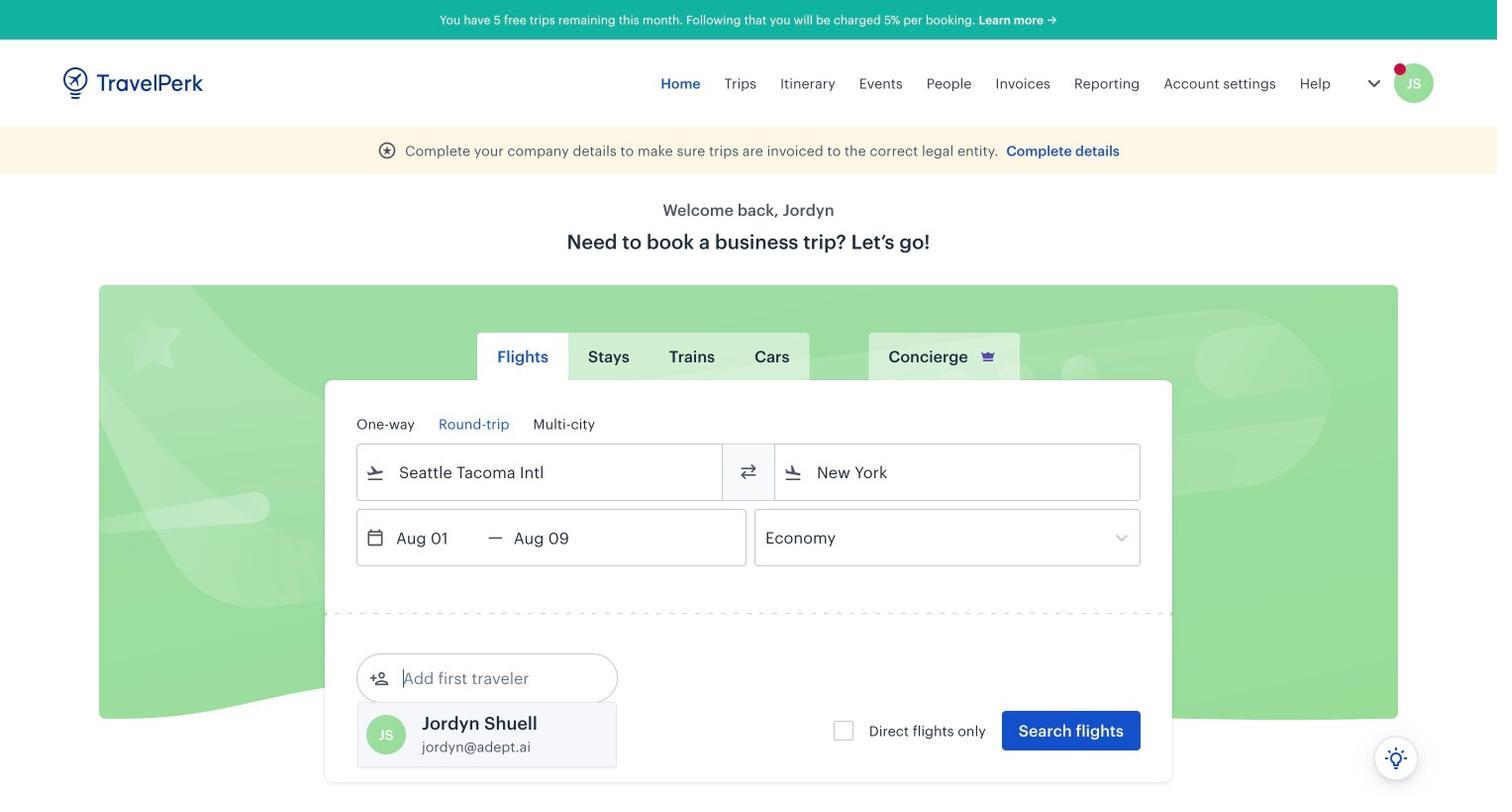 Task type: describe. For each thing, give the bounding box(es) containing it.
Return text field
[[503, 510, 606, 565]]

Depart text field
[[385, 510, 488, 565]]

Add first traveler search field
[[389, 662, 595, 694]]

To search field
[[803, 456, 1114, 488]]



Task type: locate. For each thing, give the bounding box(es) containing it.
From search field
[[385, 456, 696, 488]]



